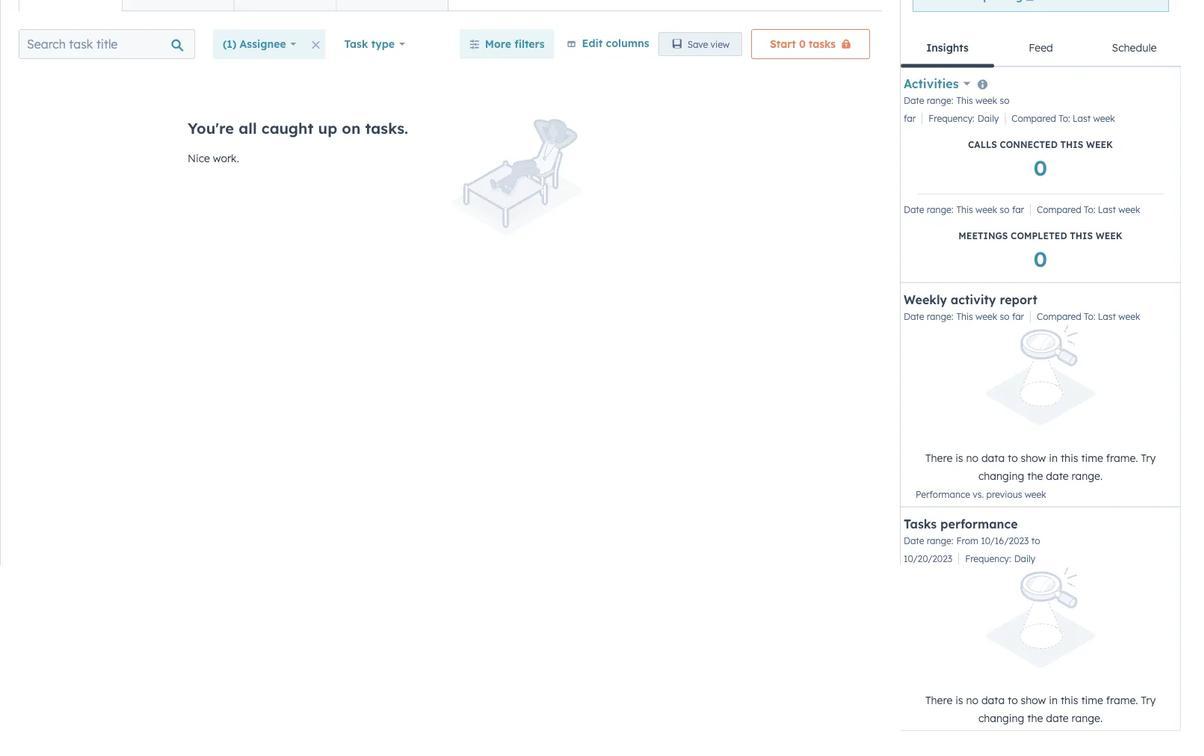 Task type: describe. For each thing, give the bounding box(es) containing it.
date inside the calls connected this week element
[[904, 95, 925, 106]]

last inside the calls connected this week element
[[1073, 113, 1091, 124]]

0 for the calls connected this week element on the right top
[[1034, 154, 1048, 180]]

2 vertical spatial far
[[1013, 311, 1025, 322]]

(1)
[[223, 37, 237, 50]]

3 range: from the top
[[927, 311, 954, 322]]

caught
[[262, 119, 314, 138]]

2 vertical spatial last
[[1099, 311, 1117, 322]]

edit columns button
[[567, 34, 650, 53]]

1 date from the top
[[1047, 470, 1069, 483]]

to: inside the calls connected this week element
[[1059, 113, 1071, 124]]

so inside this week so far
[[1000, 95, 1010, 106]]

2 changing from the top
[[979, 712, 1025, 725]]

all
[[239, 119, 257, 138]]

1 changing from the top
[[979, 470, 1025, 483]]

work.
[[213, 152, 239, 165]]

1 is from the top
[[956, 452, 964, 465]]

this week so far
[[904, 95, 1010, 124]]

link opens in a new window image
[[1026, 0, 1036, 3]]

daily for week
[[978, 113, 999, 124]]

task type
[[344, 37, 395, 50]]

weekly activity report
[[904, 292, 1038, 307]]

10/16/2023
[[981, 535, 1029, 547]]

2 date range: this week so far from the top
[[904, 311, 1025, 322]]

nice work.
[[188, 152, 239, 165]]

3 date from the top
[[904, 311, 925, 322]]

start 0 tasks button
[[752, 29, 871, 59]]

calls connected this week element
[[904, 91, 1178, 188]]

nice
[[188, 152, 210, 165]]

range: inside the calls connected this week element
[[927, 95, 954, 106]]

filters
[[515, 37, 545, 50]]

Search task title search field
[[19, 29, 195, 59]]

2 vertical spatial to
[[1008, 694, 1018, 707]]

4 date from the top
[[904, 535, 925, 547]]

0 button for meetings completed this week element
[[1034, 244, 1048, 273]]

insights
[[927, 41, 969, 54]]

1 no from the top
[[967, 452, 979, 465]]

0 inside button
[[799, 37, 806, 50]]

far inside meetings completed this week element
[[1013, 204, 1025, 215]]

view
[[711, 39, 730, 50]]

to inside from 10/16/2023 to 10/20/2023
[[1032, 535, 1041, 547]]

1 the from the top
[[1028, 470, 1044, 483]]

activities
[[904, 76, 959, 91]]

from
[[957, 535, 979, 547]]

daily for 10/16/2023
[[1015, 553, 1036, 565]]

range: inside meetings completed this week element
[[927, 204, 954, 215]]

assignee
[[240, 37, 286, 50]]

0 for meetings completed this week element
[[1034, 246, 1048, 272]]

tasks
[[809, 37, 836, 50]]

schedule link
[[1088, 30, 1182, 66]]

performance
[[916, 489, 971, 500]]

compared inside the calls connected this week element
[[1012, 113, 1057, 124]]

start 0 tasks
[[770, 37, 836, 50]]

save view button
[[659, 32, 743, 56]]

more filters link
[[460, 29, 555, 59]]

vs.
[[973, 489, 984, 500]]

feed
[[1029, 41, 1054, 54]]

weekly
[[904, 292, 948, 307]]

type
[[371, 37, 395, 50]]

3 this from the top
[[957, 311, 974, 322]]

compared to: last week inside meetings completed this week element
[[1037, 204, 1141, 215]]

(1) assignee button
[[213, 29, 306, 59]]

tasks performance
[[904, 517, 1018, 532]]

insights link
[[901, 30, 995, 68]]

date inside meetings completed this week element
[[904, 204, 925, 215]]

activities button
[[904, 75, 971, 93]]

2 time from the top
[[1082, 694, 1104, 707]]



Task type: vqa. For each thing, say whether or not it's contained in the screenshot.
10/20/2023
yes



Task type: locate. For each thing, give the bounding box(es) containing it.
compared to: last week inside the calls connected this week element
[[1012, 113, 1116, 124]]

1 vertical spatial changing
[[979, 712, 1025, 725]]

1 vertical spatial in
[[1050, 694, 1058, 707]]

to
[[1008, 452, 1018, 465], [1032, 535, 1041, 547], [1008, 694, 1018, 707]]

1 vertical spatial show
[[1021, 694, 1047, 707]]

1 vertical spatial compared to: last week
[[1037, 204, 1141, 215]]

0 up report
[[1034, 246, 1048, 272]]

1 there from the top
[[926, 452, 953, 465]]

0 vertical spatial date
[[1047, 470, 1069, 483]]

compared
[[1012, 113, 1057, 124], [1037, 204, 1082, 215], [1037, 311, 1082, 322]]

last
[[1073, 113, 1091, 124], [1099, 204, 1117, 215], [1099, 311, 1117, 322]]

navigation
[[19, 0, 449, 11]]

frequency: daily down activities "popup button"
[[929, 113, 999, 124]]

1 time from the top
[[1082, 452, 1104, 465]]

1 vertical spatial frequency: daily
[[966, 553, 1036, 565]]

frame.
[[1107, 452, 1139, 465], [1107, 694, 1139, 707]]

1 vertical spatial there
[[926, 694, 953, 707]]

date range: this week so far inside meetings completed this week element
[[904, 204, 1025, 215]]

frequency: daily for 10/16/2023
[[966, 553, 1036, 565]]

more
[[485, 37, 511, 50]]

4 range: from the top
[[927, 535, 954, 547]]

0 vertical spatial try
[[1142, 452, 1156, 465]]

0 vertical spatial frequency: daily
[[929, 113, 999, 124]]

performance
[[941, 517, 1018, 532]]

2 vertical spatial to:
[[1085, 311, 1096, 322]]

1 this from the top
[[957, 95, 974, 106]]

1 vertical spatial date
[[1047, 712, 1069, 725]]

data
[[982, 452, 1005, 465], [982, 694, 1005, 707]]

0 vertical spatial data
[[982, 452, 1005, 465]]

1 vertical spatial to:
[[1085, 204, 1096, 215]]

0 vertical spatial last
[[1073, 113, 1091, 124]]

1 vertical spatial date range:
[[904, 535, 954, 547]]

daily inside the calls connected this week element
[[978, 113, 999, 124]]

frequency: down 10/16/2023
[[966, 553, 1012, 565]]

far down report
[[1013, 311, 1025, 322]]

2 is from the top
[[956, 694, 964, 707]]

compared inside meetings completed this week element
[[1037, 204, 1082, 215]]

1 vertical spatial far
[[1013, 204, 1025, 215]]

1 vertical spatial time
[[1082, 694, 1104, 707]]

up
[[318, 119, 337, 138]]

last inside meetings completed this week element
[[1099, 204, 1117, 215]]

so
[[1000, 95, 1010, 106], [1000, 204, 1010, 215], [1000, 311, 1010, 322]]

time
[[1082, 452, 1104, 465], [1082, 694, 1104, 707]]

0 vertical spatial there is no data to show in this time frame. try changing the date range.
[[926, 452, 1156, 483]]

2 range: from the top
[[927, 204, 954, 215]]

activity
[[951, 292, 997, 307]]

date
[[1047, 470, 1069, 483], [1047, 712, 1069, 725]]

compared down the calls connected this week element on the right top
[[1037, 204, 1082, 215]]

feed link
[[995, 30, 1088, 66]]

this
[[957, 95, 974, 106], [957, 204, 974, 215], [957, 311, 974, 322]]

range:
[[927, 95, 954, 106], [927, 204, 954, 215], [927, 311, 954, 322], [927, 535, 954, 547]]

save
[[688, 39, 708, 50]]

frequency: down activities "popup button"
[[929, 113, 975, 124]]

0 vertical spatial so
[[1000, 95, 1010, 106]]

from 10/16/2023 to 10/20/2023
[[904, 535, 1041, 565]]

far inside this week so far
[[904, 113, 916, 124]]

0
[[799, 37, 806, 50], [1034, 154, 1048, 180], [1034, 246, 1048, 272]]

0 vertical spatial time
[[1082, 452, 1104, 465]]

date range: inside the calls connected this week element
[[904, 95, 954, 106]]

1 data from the top
[[982, 452, 1005, 465]]

0 vertical spatial frame.
[[1107, 452, 1139, 465]]

week inside this week so far
[[976, 95, 998, 106]]

frequency: inside the calls connected this week element
[[929, 113, 975, 124]]

frequency: daily for week
[[929, 113, 999, 124]]

try
[[1142, 452, 1156, 465], [1142, 694, 1156, 707]]

0 vertical spatial far
[[904, 113, 916, 124]]

0 button for the calls connected this week element on the right top
[[1034, 153, 1048, 182]]

far down the calls connected this week element on the right top
[[1013, 204, 1025, 215]]

1 horizontal spatial daily
[[1015, 553, 1036, 565]]

0 button inside meetings completed this week element
[[1034, 244, 1048, 273]]

1 range. from the top
[[1072, 470, 1103, 483]]

2 data from the top
[[982, 694, 1005, 707]]

0 vertical spatial 0
[[799, 37, 806, 50]]

2 show from the top
[[1021, 694, 1047, 707]]

1 vertical spatial compared
[[1037, 204, 1082, 215]]

0 button
[[1034, 153, 1048, 182], [1034, 244, 1048, 273]]

0 inside meetings completed this week element
[[1034, 246, 1048, 272]]

columns
[[606, 36, 650, 49]]

1 vertical spatial try
[[1142, 694, 1156, 707]]

0 vertical spatial date range:
[[904, 95, 954, 106]]

2 there from the top
[[926, 694, 953, 707]]

1 vertical spatial so
[[1000, 204, 1010, 215]]

1 vertical spatial no
[[967, 694, 979, 707]]

show
[[1021, 452, 1047, 465], [1021, 694, 1047, 707]]

in
[[1050, 452, 1058, 465], [1050, 694, 1058, 707]]

2 this from the top
[[1061, 694, 1079, 707]]

there is no data to show in this time frame. try changing the date range.
[[926, 452, 1156, 483], [926, 694, 1156, 725]]

0 up meetings completed this week element
[[1034, 154, 1048, 180]]

1 vertical spatial frame.
[[1107, 694, 1139, 707]]

there
[[926, 452, 953, 465], [926, 694, 953, 707]]

2 no from the top
[[967, 694, 979, 707]]

edit
[[582, 36, 603, 49]]

2 vertical spatial compared to: last week
[[1037, 311, 1141, 322]]

0 vertical spatial is
[[956, 452, 964, 465]]

week
[[976, 95, 998, 106], [1094, 113, 1116, 124], [976, 204, 998, 215], [1119, 204, 1141, 215], [976, 311, 998, 322], [1119, 311, 1141, 322], [1025, 489, 1047, 500]]

on
[[342, 119, 361, 138]]

3 so from the top
[[1000, 311, 1010, 322]]

far down activities
[[904, 113, 916, 124]]

0 vertical spatial there
[[926, 452, 953, 465]]

1 vertical spatial this
[[1061, 694, 1079, 707]]

1 vertical spatial date range: this week so far
[[904, 311, 1025, 322]]

date range: for 10/20/2023
[[904, 535, 954, 547]]

0 vertical spatial frequency:
[[929, 113, 975, 124]]

0 vertical spatial compared to: last week
[[1012, 113, 1116, 124]]

2 vertical spatial this
[[957, 311, 974, 322]]

1 vertical spatial last
[[1099, 204, 1117, 215]]

link opens in a new window image
[[1026, 0, 1036, 5]]

0 vertical spatial date range: this week so far
[[904, 204, 1025, 215]]

0 horizontal spatial daily
[[978, 113, 999, 124]]

2 there is no data to show in this time frame. try changing the date range. from the top
[[926, 694, 1156, 725]]

1 date range: from the top
[[904, 95, 954, 106]]

1 vertical spatial to
[[1032, 535, 1041, 547]]

is
[[956, 452, 964, 465], [956, 694, 964, 707]]

1 try from the top
[[1142, 452, 1156, 465]]

task type button
[[335, 29, 415, 59]]

report
[[1000, 292, 1038, 307]]

0 vertical spatial this
[[1061, 452, 1079, 465]]

1 vertical spatial data
[[982, 694, 1005, 707]]

0 vertical spatial no
[[967, 452, 979, 465]]

0 vertical spatial to:
[[1059, 113, 1071, 124]]

0 vertical spatial daily
[[978, 113, 999, 124]]

0 button inside the calls connected this week element
[[1034, 153, 1048, 182]]

2 the from the top
[[1028, 712, 1044, 725]]

1 this from the top
[[1061, 452, 1079, 465]]

1 0 button from the top
[[1034, 153, 1048, 182]]

frequency: for this
[[929, 113, 975, 124]]

0 vertical spatial to
[[1008, 452, 1018, 465]]

2 range. from the top
[[1072, 712, 1103, 725]]

date range: up 10/20/2023
[[904, 535, 954, 547]]

tasks.
[[365, 119, 408, 138]]

2 date from the top
[[904, 204, 925, 215]]

1 date range: this week so far from the top
[[904, 204, 1025, 215]]

2 0 button from the top
[[1034, 244, 1048, 273]]

you're
[[188, 119, 234, 138]]

1 vertical spatial this
[[957, 204, 974, 215]]

1 vertical spatial 0 button
[[1034, 244, 1048, 273]]

0 inside the calls connected this week element
[[1034, 154, 1048, 180]]

previous
[[987, 489, 1023, 500]]

2 vertical spatial so
[[1000, 311, 1010, 322]]

frequency:
[[929, 113, 975, 124], [966, 553, 1012, 565]]

meetings completed this week element
[[904, 200, 1178, 279]]

2 so from the top
[[1000, 204, 1010, 215]]

compared down report
[[1037, 311, 1082, 322]]

0 button up meetings completed this week element
[[1034, 153, 1048, 182]]

1 range: from the top
[[927, 95, 954, 106]]

(1) assignee
[[223, 37, 286, 50]]

0 vertical spatial in
[[1050, 452, 1058, 465]]

this
[[1061, 452, 1079, 465], [1061, 694, 1079, 707]]

compared down feed link
[[1012, 113, 1057, 124]]

2 try from the top
[[1142, 694, 1156, 707]]

date range: this week so far
[[904, 204, 1025, 215], [904, 311, 1025, 322]]

so inside meetings completed this week element
[[1000, 204, 1010, 215]]

schedule
[[1113, 41, 1157, 54]]

start
[[770, 37, 796, 50]]

compared to: last week
[[1012, 113, 1116, 124], [1037, 204, 1141, 215], [1037, 311, 1141, 322]]

1 frame. from the top
[[1107, 452, 1139, 465]]

date range:
[[904, 95, 954, 106], [904, 535, 954, 547]]

1 there is no data to show in this time frame. try changing the date range. from the top
[[926, 452, 1156, 483]]

tab list containing insights
[[901, 30, 1182, 68]]

date range: for far
[[904, 95, 954, 106]]

0 vertical spatial the
[[1028, 470, 1044, 483]]

the
[[1028, 470, 1044, 483], [1028, 712, 1044, 725]]

date
[[904, 95, 925, 106], [904, 204, 925, 215], [904, 311, 925, 322], [904, 535, 925, 547]]

2 date from the top
[[1047, 712, 1069, 725]]

task
[[344, 37, 368, 50]]

1 vertical spatial is
[[956, 694, 964, 707]]

frequency: daily inside the calls connected this week element
[[929, 113, 999, 124]]

0 vertical spatial 0 button
[[1034, 153, 1048, 182]]

more filters
[[485, 37, 545, 50]]

changing
[[979, 470, 1025, 483], [979, 712, 1025, 725]]

2 in from the top
[[1050, 694, 1058, 707]]

10/20/2023
[[904, 553, 953, 565]]

1 vertical spatial range.
[[1072, 712, 1103, 725]]

date range: down activities
[[904, 95, 954, 106]]

no
[[967, 452, 979, 465], [967, 694, 979, 707]]

1 vertical spatial daily
[[1015, 553, 1036, 565]]

2 vertical spatial 0
[[1034, 246, 1048, 272]]

tasks
[[904, 517, 937, 532]]

daily
[[978, 113, 999, 124], [1015, 553, 1036, 565]]

you're all caught up on tasks.
[[188, 119, 408, 138]]

1 so from the top
[[1000, 95, 1010, 106]]

this inside this week so far
[[957, 95, 974, 106]]

tab list
[[901, 30, 1182, 68]]

0 vertical spatial show
[[1021, 452, 1047, 465]]

2 vertical spatial compared
[[1037, 311, 1082, 322]]

far
[[904, 113, 916, 124], [1013, 204, 1025, 215], [1013, 311, 1025, 322]]

1 date from the top
[[904, 95, 925, 106]]

2 frame. from the top
[[1107, 694, 1139, 707]]

0 button up report
[[1034, 244, 1048, 273]]

to:
[[1059, 113, 1071, 124], [1085, 204, 1096, 215], [1085, 311, 1096, 322]]

edit columns
[[582, 36, 650, 49]]

1 vertical spatial there is no data to show in this time frame. try changing the date range.
[[926, 694, 1156, 725]]

0 vertical spatial this
[[957, 95, 974, 106]]

frequency: daily
[[929, 113, 999, 124], [966, 553, 1036, 565]]

0 vertical spatial range.
[[1072, 470, 1103, 483]]

to: inside meetings completed this week element
[[1085, 204, 1096, 215]]

0 vertical spatial compared
[[1012, 113, 1057, 124]]

frequency: for from
[[966, 553, 1012, 565]]

1 vertical spatial frequency:
[[966, 553, 1012, 565]]

1 vertical spatial the
[[1028, 712, 1044, 725]]

1 vertical spatial 0
[[1034, 154, 1048, 180]]

1 in from the top
[[1050, 452, 1058, 465]]

0 vertical spatial changing
[[979, 470, 1025, 483]]

save view
[[688, 39, 730, 50]]

range.
[[1072, 470, 1103, 483], [1072, 712, 1103, 725]]

frequency: daily down 10/16/2023
[[966, 553, 1036, 565]]

0 right start in the top of the page
[[799, 37, 806, 50]]

1 show from the top
[[1021, 452, 1047, 465]]

performance vs. previous week
[[916, 489, 1047, 500]]

2 date range: from the top
[[904, 535, 954, 547]]

2 this from the top
[[957, 204, 974, 215]]



